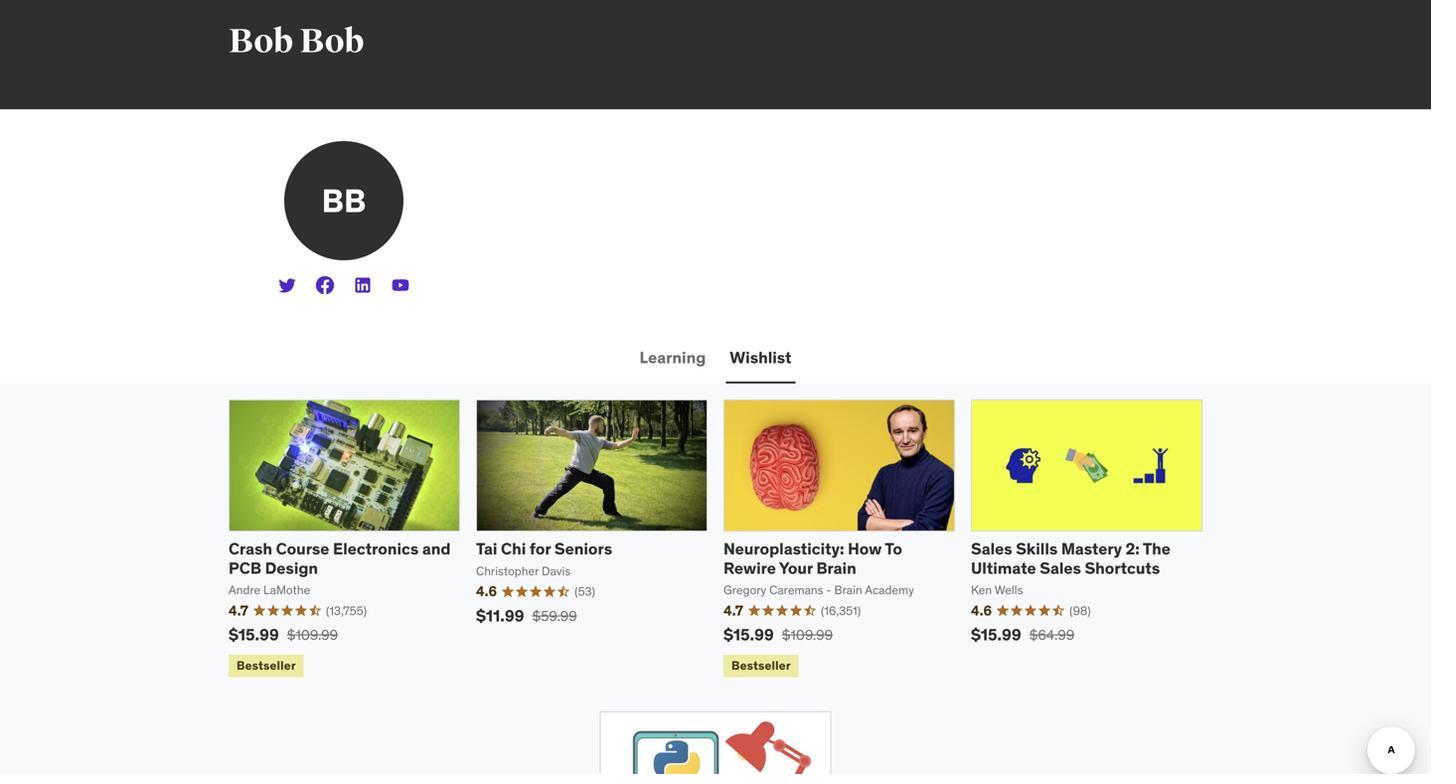 Task type: locate. For each thing, give the bounding box(es) containing it.
tai chi for seniors link
[[476, 539, 612, 559]]

wishlist
[[730, 347, 792, 368]]

chi
[[501, 539, 526, 559]]

bb
[[322, 181, 366, 220]]

bob bob
[[229, 21, 364, 62]]

neuroplasticity: how to rewire your brain link
[[723, 539, 902, 578]]

neuroplasticity: how to rewire your brain
[[723, 539, 902, 578]]

to
[[885, 539, 902, 559]]

design
[[265, 558, 318, 578]]

twitter image
[[277, 275, 297, 295]]

1 horizontal spatial bob
[[299, 21, 364, 62]]

bob
[[229, 21, 293, 62], [299, 21, 364, 62]]

rewire
[[723, 558, 776, 578]]

crash
[[229, 539, 272, 559]]

for
[[530, 539, 551, 559]]

sales skills mastery 2:  the ultimate sales shortcuts
[[971, 539, 1171, 578]]

sales
[[971, 539, 1012, 559], [1040, 558, 1081, 578]]

2 bob from the left
[[299, 21, 364, 62]]

skills
[[1016, 539, 1058, 559]]

0 horizontal spatial bob
[[229, 21, 293, 62]]

your
[[779, 558, 813, 578]]

pcb
[[229, 558, 261, 578]]

linkedin image
[[353, 275, 373, 295]]

facebook image
[[315, 275, 335, 295]]

ultimate
[[971, 558, 1036, 578]]

sales left skills
[[971, 539, 1012, 559]]

crash course electronics and pcb design link
[[229, 539, 451, 578]]

neuroplasticity:
[[723, 539, 844, 559]]

shortcuts
[[1085, 558, 1160, 578]]

sales right ultimate in the bottom of the page
[[1040, 558, 1081, 578]]

tai chi for seniors
[[476, 539, 612, 559]]



Task type: vqa. For each thing, say whether or not it's contained in the screenshot.
'ALL'
no



Task type: describe. For each thing, give the bounding box(es) containing it.
seniors
[[554, 539, 612, 559]]

youtube image
[[391, 275, 410, 295]]

learning button
[[636, 334, 710, 382]]

the
[[1143, 539, 1171, 559]]

mastery
[[1061, 539, 1122, 559]]

tai
[[476, 539, 497, 559]]

crash course electronics and pcb design
[[229, 539, 451, 578]]

1 horizontal spatial sales
[[1040, 558, 1081, 578]]

sales skills mastery 2:  the ultimate sales shortcuts link
[[971, 539, 1171, 578]]

and
[[422, 539, 451, 559]]

wishlist button
[[726, 334, 795, 382]]

2:
[[1126, 539, 1140, 559]]

learning
[[640, 347, 706, 368]]

brain
[[816, 558, 856, 578]]

course
[[276, 539, 329, 559]]

how
[[848, 539, 882, 559]]

electronics
[[333, 539, 419, 559]]

0 horizontal spatial sales
[[971, 539, 1012, 559]]

1 bob from the left
[[229, 21, 293, 62]]



